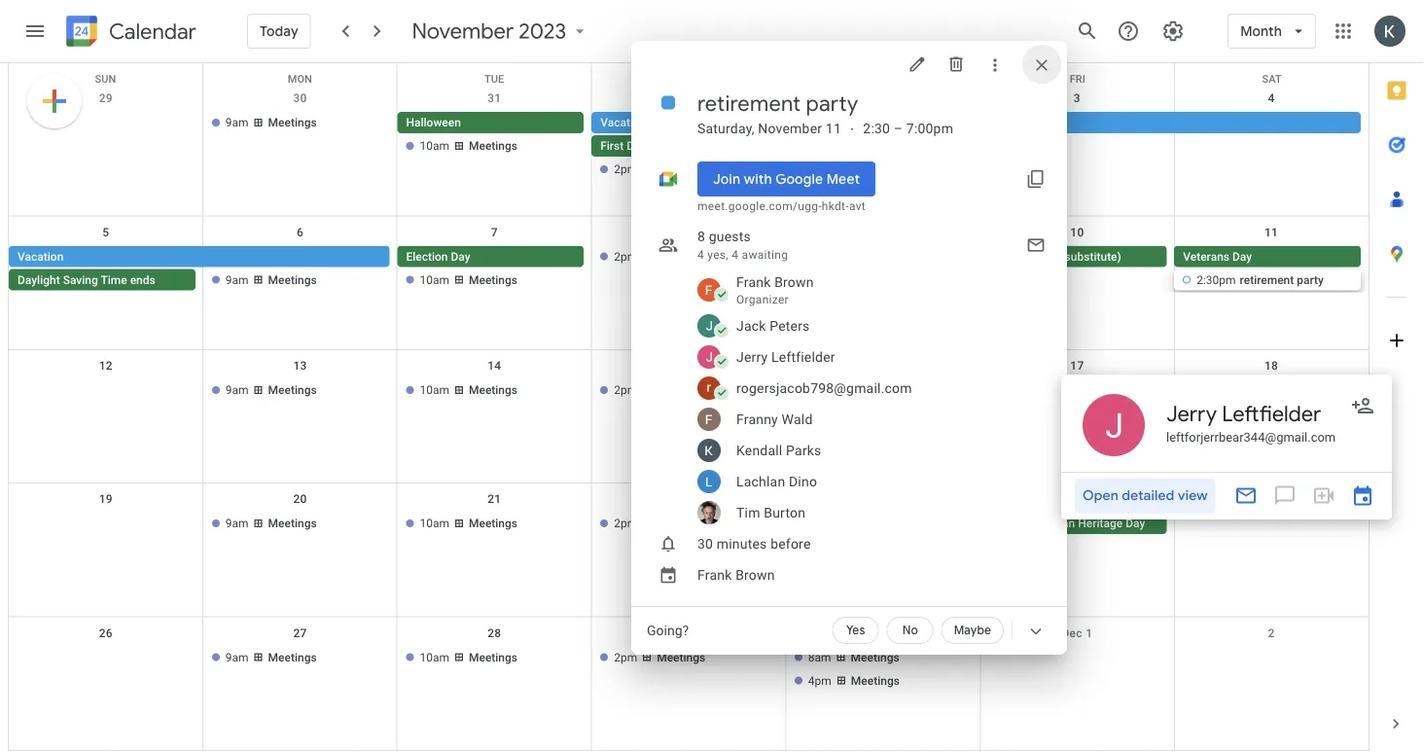 Task type: describe. For each thing, give the bounding box(es) containing it.
2 column header from the left
[[787, 63, 981, 83]]

fri
[[1070, 73, 1086, 85]]

row containing 5
[[9, 216, 1369, 350]]

thanksgiving
[[795, 517, 865, 531]]

today button
[[247, 8, 311, 55]]

no
[[903, 623, 919, 638]]

maybe
[[955, 623, 992, 638]]

meet.google.com/ugg-
[[698, 200, 822, 213]]

tim
[[737, 505, 761, 521]]

day for election day
[[451, 250, 471, 263]]

4 10am from the top
[[420, 517, 450, 531]]

today
[[260, 23, 299, 40]]

indian
[[716, 139, 748, 153]]

tue
[[485, 73, 504, 85]]

0 vertical spatial 30
[[293, 91, 307, 105]]

9am for 6
[[226, 273, 249, 287]]

day inside the 'native american heritage day' button
[[1126, 517, 1146, 531]]

parks
[[787, 442, 822, 458]]

retirement party heading
[[698, 90, 859, 117]]

settings menu image
[[1162, 19, 1186, 43]]

1 4pm button from the top
[[786, 269, 973, 290]]

vacation for daylight
[[18, 250, 64, 263]]

rogersjacob798@gmail.com
[[737, 380, 913, 396]]

2:30
[[864, 120, 891, 136]]

tim burton
[[737, 505, 806, 521]]

month inside popup button
[[1241, 23, 1283, 40]]

yes button
[[833, 617, 880, 644]]

vacation button for daylight saving time ends
[[9, 246, 390, 267]]

dec 1
[[1062, 626, 1093, 640]]

remove from this calendar image
[[947, 55, 966, 74]]

lachlan
[[737, 474, 786, 490]]

heritage inside vacation first day of american indian heritage month
[[751, 139, 796, 153]]

4pm cell
[[786, 246, 981, 292]]

1 10am from the top
[[420, 139, 450, 153]]

vacation button for first day of american indian heritage month
[[592, 112, 1362, 133]]

saving
[[63, 273, 98, 287]]

vacation first day of american indian heritage month
[[601, 116, 833, 153]]

nov
[[673, 91, 695, 105]]

avt
[[850, 200, 866, 213]]

veterans day button
[[1175, 246, 1362, 267]]

party inside retirement party saturday, november 11 ⋅ 2:30 – 7:00pm
[[806, 90, 859, 117]]

going?
[[647, 623, 689, 639]]

kendall parks
[[737, 442, 822, 458]]

2:30pm
[[1197, 273, 1237, 287]]

day for thanksgiving day
[[868, 517, 887, 531]]

11 inside retirement party saturday, november 11 ⋅ 2:30 – 7:00pm
[[826, 120, 842, 136]]

mon
[[288, 73, 312, 85]]

8am button
[[786, 536, 973, 558]]

1 vertical spatial 30
[[698, 536, 714, 552]]

time
[[101, 273, 127, 287]]

18
[[1265, 359, 1279, 373]]

jerry
[[737, 349, 768, 365]]

american inside vacation first day of american indian heritage month
[[663, 139, 713, 153]]

row containing 12
[[9, 350, 1369, 484]]

2 2pm from the top
[[614, 250, 638, 263]]

day for veterans day (substitute)
[[1039, 250, 1058, 263]]

november 2023 button
[[405, 18, 598, 45]]

rogersjacob798@gmail.com, attending tree item
[[671, 373, 1068, 404]]

3 2pm from the top
[[614, 383, 638, 397]]

frank for frank brown
[[698, 567, 732, 583]]

9am for 30
[[226, 116, 249, 129]]

cell containing election day
[[398, 246, 592, 292]]

jack
[[737, 318, 767, 334]]

of
[[649, 139, 660, 153]]

7
[[491, 225, 498, 239]]

tim burton tree item
[[671, 497, 1068, 529]]

row containing 26
[[9, 618, 1369, 751]]

3
[[1074, 91, 1081, 105]]

veterans for veterans day
[[1184, 250, 1230, 263]]

election day button
[[398, 246, 584, 267]]

sun
[[95, 73, 116, 85]]

brown for frank brown
[[736, 567, 775, 583]]

20
[[293, 493, 307, 506]]

hkdt-
[[822, 200, 850, 213]]

grid containing 29
[[8, 63, 1369, 751]]

month button
[[1229, 8, 1317, 55]]

daylight
[[18, 273, 60, 287]]

dino
[[789, 474, 818, 490]]

awaiting
[[742, 248, 789, 262]]

native american heritage day
[[989, 517, 1146, 531]]

19
[[99, 493, 113, 506]]

4 inside row
[[1269, 91, 1276, 105]]

day for veterans day
[[1233, 250, 1253, 263]]

7:00pm
[[907, 120, 954, 136]]

row containing sun
[[9, 63, 1369, 85]]

retirement party saturday, november 11 ⋅ 2:30 – 7:00pm
[[698, 90, 954, 136]]

0 horizontal spatial 29
[[99, 91, 113, 105]]

13
[[293, 359, 307, 373]]

3 9am from the top
[[226, 383, 249, 397]]

5 10am from the top
[[420, 651, 450, 664]]

4 2pm from the top
[[614, 517, 638, 531]]

first day of american indian heritage month button
[[592, 135, 833, 157]]

8
[[698, 228, 706, 244]]

native american heritage day button
[[981, 513, 1167, 535]]

veterans day
[[1184, 250, 1253, 263]]

show additional actions image
[[1027, 622, 1046, 641]]

1 for nov 1
[[698, 91, 705, 105]]

peters
[[770, 318, 810, 334]]

organizer
[[737, 293, 789, 307]]

meet.google.com/ugg-hkdt-avt
[[698, 200, 866, 213]]

veterans day (substitute) button
[[981, 246, 1167, 267]]

calendar
[[109, 18, 196, 45]]

meet
[[827, 170, 861, 187]]

15
[[682, 359, 696, 373]]

2023
[[519, 18, 567, 45]]

4pm inside 4pm cell
[[809, 273, 832, 287]]



Task type: vqa. For each thing, say whether or not it's contained in the screenshot.
'FRANK' to the bottom
yes



Task type: locate. For each thing, give the bounding box(es) containing it.
november up tue
[[412, 18, 514, 45]]

1 horizontal spatial vacation button
[[592, 112, 1362, 133]]

heritage
[[751, 139, 796, 153], [1079, 517, 1123, 531]]

google
[[776, 170, 824, 187]]

1 horizontal spatial vacation
[[601, 116, 647, 129]]

0 horizontal spatial party
[[806, 90, 859, 117]]

grid
[[8, 63, 1369, 751]]

0 vertical spatial month
[[1241, 23, 1283, 40]]

lachlan dino tree item
[[671, 466, 1068, 497]]

10am
[[420, 139, 450, 153], [420, 273, 450, 287], [420, 383, 450, 397], [420, 517, 450, 531], [420, 651, 450, 664]]

guests
[[709, 228, 751, 244]]

3 10am from the top
[[420, 383, 450, 397]]

1 vertical spatial brown
[[736, 567, 775, 583]]

1 right the dec
[[1086, 626, 1093, 640]]

1 horizontal spatial retirement
[[1241, 273, 1295, 287]]

0 vertical spatial november
[[412, 18, 514, 45]]

veterans up 2:30pm
[[1184, 250, 1230, 263]]

1 horizontal spatial 4
[[732, 248, 739, 262]]

30 left 'minutes'
[[698, 536, 714, 552]]

0 horizontal spatial heritage
[[751, 139, 796, 153]]

9am
[[226, 116, 249, 129], [226, 273, 249, 287], [226, 383, 249, 397], [226, 517, 249, 531], [226, 651, 249, 664]]

day inside vacation first day of american indian heritage month
[[627, 139, 647, 153]]

0 horizontal spatial vacation
[[18, 250, 64, 263]]

0 horizontal spatial vacation button
[[9, 246, 390, 267]]

jack peters, attending tree item
[[671, 310, 1068, 342]]

4pm
[[809, 163, 832, 176], [809, 273, 832, 287], [809, 407, 832, 420], [809, 674, 832, 688]]

24
[[1071, 493, 1085, 506]]

row containing 19
[[9, 484, 1369, 618]]

party down veterans day "button"
[[1298, 273, 1325, 287]]

1 horizontal spatial 30
[[698, 536, 714, 552]]

jack peters
[[737, 318, 810, 334]]

1 horizontal spatial veterans
[[1184, 250, 1230, 263]]

thanksgiving day
[[795, 517, 887, 531]]

frank brown, attending, organizer tree item
[[671, 270, 1068, 310]]

cell containing halloween
[[398, 112, 592, 182]]

14
[[488, 359, 502, 373]]

1 horizontal spatial november
[[759, 120, 823, 136]]

ends
[[130, 273, 155, 287]]

wald
[[782, 411, 813, 427]]

vacation for first
[[601, 116, 647, 129]]

0 horizontal spatial month
[[799, 139, 833, 153]]

1 horizontal spatial 11
[[1265, 225, 1279, 239]]

november down retirement party heading at the top of page
[[759, 120, 823, 136]]

native
[[989, 517, 1023, 531]]

1 4pm from the top
[[809, 163, 832, 176]]

day inside election day button
[[451, 250, 471, 263]]

0 vertical spatial brown
[[775, 274, 814, 290]]

with
[[744, 170, 773, 187]]

2 10am from the top
[[420, 273, 450, 287]]

american
[[663, 139, 713, 153], [1026, 517, 1076, 531]]

meetings
[[268, 116, 317, 129], [469, 139, 518, 153], [851, 139, 900, 153], [657, 163, 706, 176], [851, 163, 900, 176], [657, 250, 706, 263], [268, 273, 317, 287], [469, 273, 518, 287], [268, 383, 317, 397], [469, 383, 518, 397], [657, 383, 706, 397], [851, 383, 900, 397], [268, 517, 317, 531], [469, 517, 518, 531], [657, 517, 706, 531], [268, 651, 317, 664], [469, 651, 518, 664], [657, 651, 706, 664], [851, 651, 900, 664], [851, 674, 900, 688]]

retirement down veterans day "button"
[[1241, 273, 1295, 287]]

burton
[[764, 505, 806, 521]]

0 vertical spatial american
[[663, 139, 713, 153]]

2 horizontal spatial 4
[[1269, 91, 1276, 105]]

0 vertical spatial vacation button
[[592, 112, 1362, 133]]

party inside cell
[[1298, 273, 1325, 287]]

1 column header from the left
[[592, 63, 787, 83]]

2 8am from the top
[[809, 383, 832, 397]]

veterans
[[989, 250, 1036, 263], [1184, 250, 1230, 263]]

0 horizontal spatial 11
[[826, 120, 842, 136]]

day inside 'veterans day (substitute)' button
[[1039, 250, 1058, 263]]

kendall
[[737, 442, 783, 458]]

1 row from the top
[[9, 63, 1369, 85]]

8 guests 4 yes, 4 awaiting
[[698, 228, 789, 262]]

2 row from the top
[[9, 83, 1369, 216]]

8am
[[809, 139, 832, 153], [809, 383, 832, 397], [809, 540, 832, 554], [809, 651, 832, 664]]

4 4pm from the top
[[809, 674, 832, 688]]

5 row from the top
[[9, 484, 1369, 618]]

10
[[1071, 225, 1085, 239]]

cell containing veterans day
[[1175, 246, 1369, 292]]

2 horizontal spatial 30
[[877, 626, 890, 640]]

2 4pm button from the top
[[786, 403, 973, 424]]

4pm button up jack peters, attending tree item
[[786, 269, 973, 290]]

4 row from the top
[[9, 350, 1369, 484]]

vacation button up 'ends'
[[9, 246, 390, 267]]

cell containing thanksgiving day
[[786, 513, 981, 583]]

6
[[297, 225, 304, 239]]

1 8am from the top
[[809, 139, 832, 153]]

veterans inside button
[[989, 250, 1036, 263]]

column header up 2:30
[[787, 63, 981, 83]]

3 row from the top
[[9, 216, 1369, 350]]

retirement inside cell
[[1241, 273, 1295, 287]]

1 horizontal spatial 1
[[1086, 626, 1093, 640]]

lachlan dino
[[737, 474, 818, 490]]

maybe button
[[942, 617, 1004, 644]]

minutes
[[717, 536, 767, 552]]

cell
[[9, 112, 203, 182], [398, 112, 592, 182], [592, 112, 1369, 182], [786, 112, 981, 182], [981, 112, 1175, 182], [1175, 112, 1369, 182], [9, 246, 398, 292], [398, 246, 592, 292], [1175, 246, 1369, 292], [786, 379, 981, 426], [981, 379, 1175, 426], [1175, 379, 1369, 426], [9, 513, 203, 583], [786, 513, 981, 583], [1175, 513, 1369, 583], [786, 647, 981, 694], [981, 647, 1175, 694]]

25
[[1265, 493, 1279, 506]]

5 2pm from the top
[[614, 651, 638, 664]]

column header
[[592, 63, 787, 83], [787, 63, 981, 83]]

election
[[406, 250, 448, 263]]

1 vertical spatial heritage
[[1079, 517, 1123, 531]]

heritage inside button
[[1079, 517, 1123, 531]]

no button
[[887, 617, 934, 644]]

jerry leftfielder, attending tree item
[[671, 342, 1068, 373]]

calendar element
[[62, 12, 196, 55]]

2 veterans from the left
[[1184, 250, 1230, 263]]

1 vertical spatial american
[[1026, 517, 1076, 531]]

4 9am from the top
[[226, 517, 249, 531]]

november inside retirement party saturday, november 11 ⋅ 2:30 – 7:00pm
[[759, 120, 823, 136]]

1 for dec 1
[[1086, 626, 1093, 640]]

0 horizontal spatial american
[[663, 139, 713, 153]]

franny
[[737, 411, 779, 427]]

4 right yes, at the top of the page
[[732, 248, 739, 262]]

1 horizontal spatial heritage
[[1079, 517, 1123, 531]]

brown for frank brown organizer
[[775, 274, 814, 290]]

8am inside button
[[809, 540, 832, 554]]

calendar heading
[[105, 18, 196, 45]]

6 row from the top
[[9, 618, 1369, 751]]

1
[[698, 91, 705, 105], [1086, 626, 1093, 640]]

5
[[102, 225, 109, 239]]

1 vertical spatial vacation button
[[9, 246, 390, 267]]

1 veterans from the left
[[989, 250, 1036, 263]]

0 vertical spatial 11
[[826, 120, 842, 136]]

halloween button
[[398, 112, 584, 133]]

tab list
[[1370, 63, 1424, 697]]

1 vertical spatial november
[[759, 120, 823, 136]]

17
[[1071, 359, 1085, 373]]

0 horizontal spatial 30
[[293, 91, 307, 105]]

30 minutes before
[[698, 536, 811, 552]]

26
[[99, 626, 113, 640]]

(substitute)
[[1061, 250, 1122, 263]]

frank for frank brown organizer
[[737, 274, 771, 290]]

2 9am from the top
[[226, 273, 249, 287]]

leftfielder
[[772, 349, 836, 365]]

1 vertical spatial retirement
[[1241, 273, 1295, 287]]

0 horizontal spatial frank
[[698, 567, 732, 583]]

day inside veterans day "button"
[[1233, 250, 1253, 263]]

heritage down 24 on the right bottom of page
[[1079, 517, 1123, 531]]

vacation inside vacation first day of american indian heritage month
[[601, 116, 647, 129]]

main drawer image
[[23, 19, 47, 43]]

frank
[[737, 274, 771, 290], [698, 567, 732, 583]]

franny wald
[[737, 411, 813, 427]]

day
[[627, 139, 647, 153], [451, 250, 471, 263], [1039, 250, 1058, 263], [1233, 250, 1253, 263], [868, 517, 887, 531], [1126, 517, 1146, 531]]

0 vertical spatial vacation
[[601, 116, 647, 129]]

kendall parks tree item
[[671, 435, 1068, 466]]

join with google meet link
[[698, 162, 876, 197]]

frank inside frank brown organizer
[[737, 274, 771, 290]]

saturday,
[[698, 120, 755, 136]]

0 horizontal spatial 1
[[698, 91, 705, 105]]

4 left yes, at the top of the page
[[698, 248, 705, 262]]

halloween
[[406, 116, 461, 129]]

day inside thanksgiving day button
[[868, 517, 887, 531]]

4pm button up kendall parks tree item
[[786, 403, 973, 424]]

heritage up join with google meet
[[751, 139, 796, 153]]

brown inside frank brown organizer
[[775, 274, 814, 290]]

retirement inside retirement party saturday, november 11 ⋅ 2:30 – 7:00pm
[[698, 90, 801, 117]]

0 vertical spatial party
[[806, 90, 859, 117]]

⋅
[[850, 120, 856, 136]]

vacation button down remove from this calendar image
[[592, 112, 1362, 133]]

0 horizontal spatial veterans
[[989, 250, 1036, 263]]

1 horizontal spatial american
[[1026, 517, 1076, 531]]

0 horizontal spatial november
[[412, 18, 514, 45]]

veterans left (substitute)
[[989, 250, 1036, 263]]

1 vertical spatial frank
[[698, 567, 732, 583]]

retirement up saturday,
[[698, 90, 801, 117]]

28
[[488, 626, 502, 640]]

november 2023
[[412, 18, 567, 45]]

9am for 20
[[226, 517, 249, 531]]

dec
[[1062, 626, 1083, 640]]

american right the of
[[663, 139, 713, 153]]

3 8am from the top
[[809, 540, 832, 554]]

1 horizontal spatial frank
[[737, 274, 771, 290]]

1 vertical spatial month
[[799, 139, 833, 153]]

30 right yes at the bottom right of the page
[[877, 626, 890, 640]]

join
[[713, 170, 741, 187]]

first
[[601, 139, 624, 153]]

vacation up daylight
[[18, 250, 64, 263]]

brown down 30 minutes before
[[736, 567, 775, 583]]

month down retirement party saturday, november 11 ⋅ 2:30 – 7:00pm
[[799, 139, 833, 153]]

1 vertical spatial vacation
[[18, 250, 64, 263]]

1 horizontal spatial party
[[1298, 273, 1325, 287]]

4 8am from the top
[[809, 651, 832, 664]]

yes,
[[708, 248, 729, 262]]

veterans for veterans day (substitute)
[[989, 250, 1036, 263]]

column header up nov 1
[[592, 63, 787, 83]]

party up ⋅
[[806, 90, 859, 117]]

1 right nov
[[698, 91, 705, 105]]

0 vertical spatial frank
[[737, 274, 771, 290]]

1 vertical spatial 11
[[1265, 225, 1279, 239]]

2 vertical spatial 30
[[877, 626, 890, 640]]

brown up organizer
[[775, 274, 814, 290]]

vacation inside vacation daylight saving time ends
[[18, 250, 64, 263]]

sat
[[1263, 73, 1282, 85]]

veterans inside "button"
[[1184, 250, 1230, 263]]

11 up veterans day "button"
[[1265, 225, 1279, 239]]

row containing 29
[[9, 83, 1369, 216]]

thanksgiving day button
[[786, 513, 973, 535]]

30 down mon at the left top
[[293, 91, 307, 105]]

brown
[[775, 274, 814, 290], [736, 567, 775, 583]]

join with google meet
[[713, 170, 861, 187]]

1 horizontal spatial month
[[1241, 23, 1283, 40]]

1 vertical spatial 1
[[1086, 626, 1093, 640]]

vacation up first
[[601, 116, 647, 129]]

11 left ⋅
[[826, 120, 842, 136]]

1 horizontal spatial 29
[[682, 626, 696, 640]]

frank down 'minutes'
[[698, 567, 732, 583]]

franny wald tree item
[[671, 404, 1068, 435]]

0 horizontal spatial 4
[[698, 248, 705, 262]]

31
[[488, 91, 502, 105]]

yes
[[847, 623, 866, 638]]

month inside vacation first day of american indian heritage month
[[799, 139, 833, 153]]

0 vertical spatial retirement
[[698, 90, 801, 117]]

1 9am from the top
[[226, 116, 249, 129]]

frank brown organizer
[[737, 274, 814, 307]]

guests tree
[[624, 270, 1068, 529]]

0 vertical spatial heritage
[[751, 139, 796, 153]]

1 vertical spatial 29
[[682, 626, 696, 640]]

veterans day (substitute)
[[989, 250, 1122, 263]]

month up sat at the top right
[[1241, 23, 1283, 40]]

2:30pm retirement party
[[1197, 273, 1325, 287]]

information card element
[[1062, 375, 1393, 520]]

0 vertical spatial 1
[[698, 91, 705, 105]]

american inside button
[[1026, 517, 1076, 531]]

frank brown
[[698, 567, 775, 583]]

daylight saving time ends button
[[9, 269, 195, 290]]

2
[[1269, 626, 1276, 640]]

nov 1
[[673, 91, 705, 105]]

0 vertical spatial 29
[[99, 91, 113, 105]]

frank up organizer
[[737, 274, 771, 290]]

4 down sat at the top right
[[1269, 91, 1276, 105]]

1 2pm from the top
[[614, 163, 638, 176]]

0 horizontal spatial retirement
[[698, 90, 801, 117]]

2 4pm from the top
[[809, 273, 832, 287]]

0 vertical spatial 4pm button
[[786, 269, 973, 290]]

3 4pm from the top
[[809, 407, 832, 420]]

jerry leftfielder
[[737, 349, 836, 365]]

before
[[771, 536, 811, 552]]

1 vertical spatial 4pm button
[[786, 403, 973, 424]]

21
[[488, 493, 502, 506]]

5 9am from the top
[[226, 651, 249, 664]]

4pm button
[[786, 269, 973, 290], [786, 403, 973, 424]]

american down 24 on the right bottom of page
[[1026, 517, 1076, 531]]

–
[[894, 120, 903, 136]]

1 vertical spatial party
[[1298, 273, 1325, 287]]

row
[[9, 63, 1369, 85], [9, 83, 1369, 216], [9, 216, 1369, 350], [9, 350, 1369, 484], [9, 484, 1369, 618], [9, 618, 1369, 751]]



